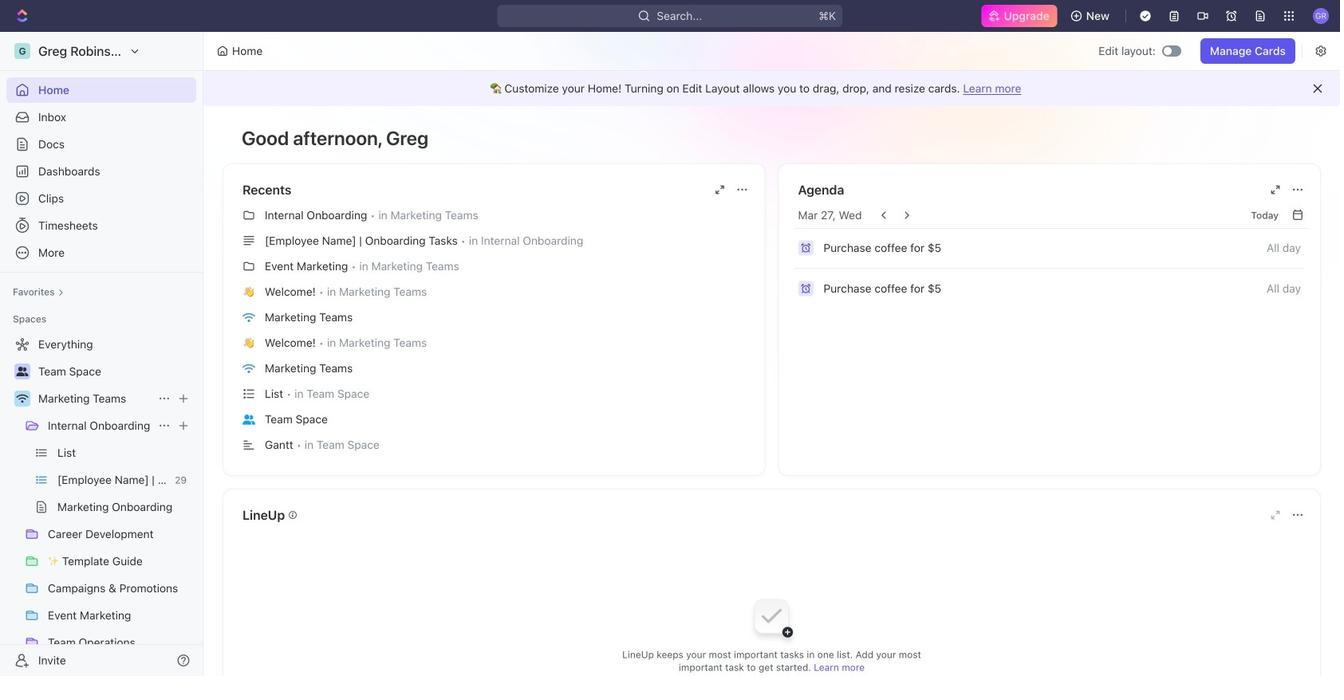 Task type: locate. For each thing, give the bounding box(es) containing it.
wifi image inside the sidebar navigation
[[16, 394, 28, 404]]

tree
[[6, 332, 196, 677]]

wifi image down wifi icon
[[243, 364, 255, 374]]

0 horizontal spatial wifi image
[[16, 394, 28, 404]]

0 vertical spatial wifi image
[[243, 364, 255, 374]]

greg robinson's workspace, , element
[[14, 43, 30, 59]]

1 vertical spatial wifi image
[[16, 394, 28, 404]]

tree inside the sidebar navigation
[[6, 332, 196, 677]]

1 horizontal spatial wifi image
[[243, 364, 255, 374]]

alert
[[203, 71, 1341, 106]]

user group image
[[16, 367, 28, 377]]

wifi image down user group icon
[[16, 394, 28, 404]]

wifi image
[[243, 364, 255, 374], [16, 394, 28, 404]]



Task type: vqa. For each thing, say whether or not it's contained in the screenshot.
Team Space within the the Sidebar navigation
no



Task type: describe. For each thing, give the bounding box(es) containing it.
sidebar navigation
[[0, 32, 207, 677]]

wifi image
[[243, 313, 255, 323]]

user group image
[[243, 415, 255, 425]]



